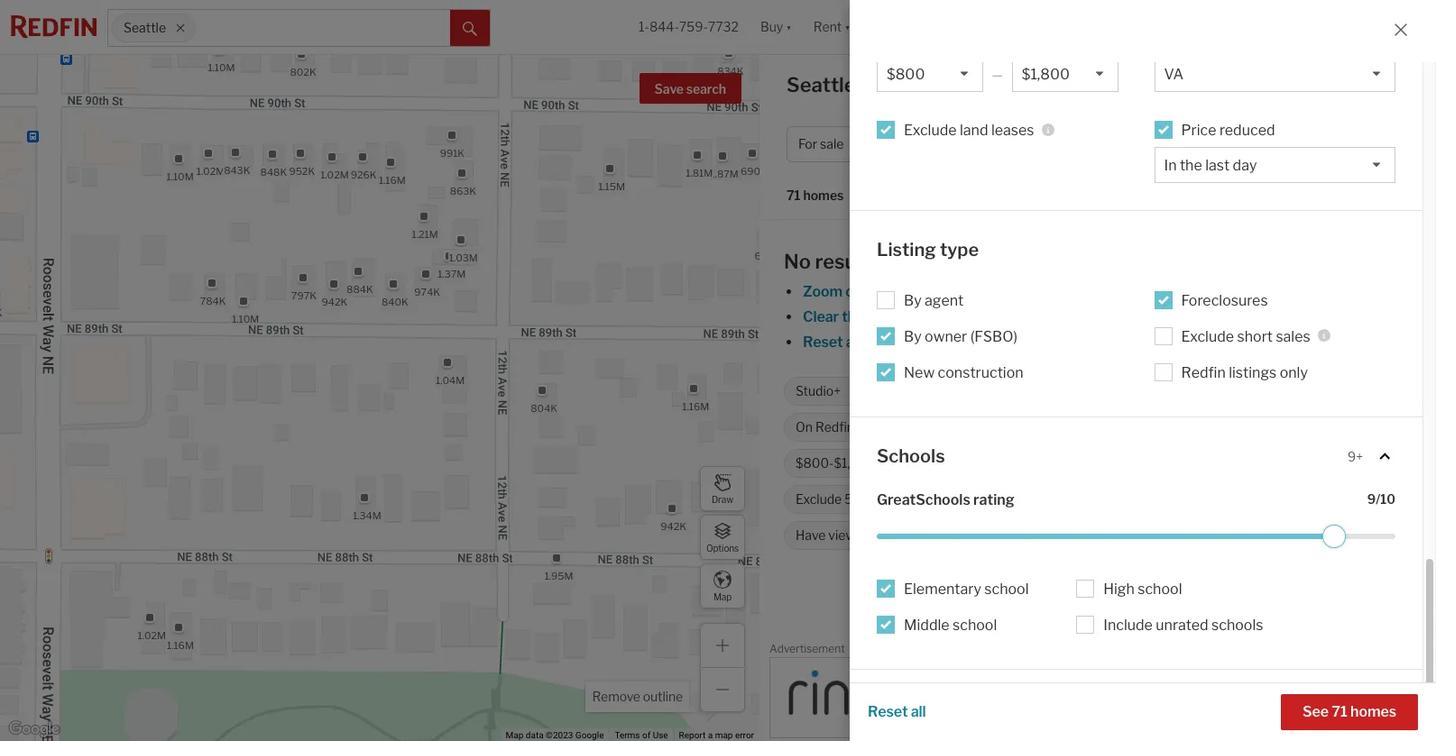 Task type: locate. For each thing, give the bounding box(es) containing it.
homes
[[804, 188, 844, 203], [1228, 334, 1274, 351], [1351, 704, 1397, 721]]

1 horizontal spatial 2.5+
[[1196, 137, 1222, 152]]

exclude down foreclosures
[[1182, 328, 1235, 345]]

0 vertical spatial by
[[904, 292, 922, 309]]

exclude left land
[[904, 122, 957, 139]]

rating right remove exclude 55+ communities "icon"
[[974, 492, 1015, 509]]

1 horizontal spatial rating
[[1125, 528, 1160, 544]]

more right see at the top right
[[1189, 334, 1225, 351]]

map down options
[[714, 592, 732, 602]]

school right high
[[1138, 581, 1183, 598]]

redfin for redfin listings only
[[1182, 364, 1226, 381]]

short
[[1238, 328, 1273, 345]]

0 vertical spatial no
[[784, 250, 811, 273]]

list box
[[877, 56, 983, 92], [1012, 56, 1119, 92], [1155, 56, 1396, 92], [1155, 147, 1396, 183]]

1 horizontal spatial homes
[[1228, 334, 1274, 351]]

0 horizontal spatial report
[[679, 731, 706, 741]]

1 vertical spatial exclude
[[1182, 328, 1235, 345]]

options button
[[700, 515, 745, 560]]

all left house
[[911, 704, 927, 721]]

•
[[1369, 137, 1373, 152]]

school
[[985, 581, 1029, 598], [1138, 581, 1183, 598], [953, 617, 997, 635]]

1 horizontal spatial price
[[1182, 122, 1217, 139]]

952k
[[289, 165, 315, 178]]

washington
[[1056, 591, 1137, 608]]

greatschools rating
[[877, 492, 1015, 509]]

report inside button
[[1387, 646, 1414, 656]]

all inside button
[[911, 704, 927, 721]]

1 horizontal spatial map
[[868, 309, 898, 326]]

no
[[784, 250, 811, 273], [998, 492, 1015, 508]]

school down elementary school
[[953, 617, 997, 635]]

0 vertical spatial more
[[1189, 334, 1225, 351]]

error
[[735, 731, 754, 741]]

draw button
[[700, 467, 745, 512]]

sales
[[1276, 328, 1311, 345]]

draw
[[712, 494, 734, 505]]

None search field
[[196, 10, 450, 46]]

1 vertical spatial 942k
[[661, 520, 687, 533]]

map
[[868, 309, 898, 326], [715, 731, 733, 741]]

map right the
[[868, 309, 898, 326]]

remove green home image
[[985, 531, 996, 541]]

1 vertical spatial all
[[911, 704, 927, 721]]

price down seattle, wa homes for sale
[[897, 137, 928, 152]]

school for middle school
[[953, 617, 997, 635]]

filters right your
[[1059, 334, 1098, 351]]

of inside "zoom out clear the map boundary reset all filters or remove one of your filters below to see more homes"
[[1009, 334, 1023, 351]]

report for report ad
[[1387, 646, 1414, 656]]

all down the
[[846, 334, 862, 351]]

884k
[[347, 283, 373, 295]]

no left private
[[998, 492, 1015, 508]]

9+ down private
[[1024, 528, 1040, 544]]

0 vertical spatial reset
[[803, 334, 843, 351]]

townhouse,
[[1025, 137, 1097, 152]]

homes down for sale
[[804, 188, 844, 203]]

guide
[[1368, 79, 1406, 96]]

seattle, wa homes for sale
[[787, 73, 1047, 97]]

71
[[787, 188, 801, 203], [1332, 704, 1348, 721]]

options
[[707, 543, 739, 554]]

2 horizontal spatial redfin
[[1182, 364, 1226, 381]]

map left data
[[506, 731, 524, 741]]

see 71 homes button
[[1282, 695, 1419, 731]]

2.5+
[[1196, 137, 1222, 152], [889, 384, 915, 399]]

by
[[904, 292, 922, 309], [904, 328, 922, 345]]

redfin down remove green home icon
[[993, 591, 1038, 608]]

1 horizontal spatial report
[[1387, 646, 1414, 656]]

1 horizontal spatial 942k
[[661, 520, 687, 533]]

0 vertical spatial map
[[868, 309, 898, 326]]

2 horizontal spatial 1.16m
[[683, 400, 709, 413]]

1 horizontal spatial map
[[714, 592, 732, 602]]

use
[[653, 731, 668, 741]]

studio+ left /
[[1139, 137, 1186, 152]]

homes right 'see' at the bottom of page
[[1351, 704, 1397, 721]]

rating left remove 9+ greatschools rating image
[[1125, 528, 1160, 544]]

804k
[[531, 402, 558, 415]]

1 vertical spatial by
[[904, 328, 922, 345]]

terms of use
[[615, 731, 668, 741]]

9+ down contract/pending
[[1348, 449, 1364, 464]]

0 vertical spatial homes
[[804, 188, 844, 203]]

0 vertical spatial rating
[[974, 492, 1015, 509]]

terms of use link
[[615, 731, 668, 741]]

no private pool
[[998, 492, 1088, 508]]

middle
[[904, 617, 950, 635]]

9+
[[1348, 449, 1364, 464], [1024, 528, 1040, 544]]

greatschools down pool at the bottom right of page
[[1042, 528, 1123, 544]]

1 horizontal spatial of
[[1009, 334, 1023, 351]]

see
[[1162, 334, 1186, 351]]

reset all filters button
[[802, 334, 906, 351]]

802k
[[290, 65, 316, 78]]

by down boundary
[[904, 328, 922, 345]]

1 vertical spatial reset
[[868, 704, 908, 721]]

71 down for
[[787, 188, 801, 203]]

0 horizontal spatial 9+
[[1024, 528, 1040, 544]]

0 vertical spatial 1.10m
[[208, 60, 235, 73]]

seattle up unrated
[[1155, 591, 1203, 608]]

studio+ inside "button"
[[1139, 137, 1186, 152]]

type
[[940, 239, 979, 261]]

save
[[655, 81, 684, 97]]

price reduced
[[1182, 122, 1276, 139]]

seattle left remove seattle image
[[124, 20, 166, 36]]

1 vertical spatial map
[[506, 731, 524, 741]]

map inside "zoom out clear the map boundary reset all filters or remove one of your filters below to see more homes"
[[868, 309, 898, 326]]

55+
[[845, 492, 869, 508]]

reset left house
[[868, 704, 908, 721]]

homes up listings
[[1228, 334, 1274, 351]]

school down remove green home icon
[[985, 581, 1029, 598]]

have
[[796, 528, 826, 544]]

942k left 'options' button
[[661, 520, 687, 533]]

0 horizontal spatial 1.16m
[[167, 640, 194, 652]]

map right a
[[715, 731, 733, 741]]

1 horizontal spatial 1.16m
[[379, 173, 406, 186]]

0 vertical spatial all
[[846, 334, 862, 351]]

2.5+ baths
[[889, 384, 951, 399]]

more left than
[[857, 420, 888, 435]]

2 vertical spatial homes
[[1351, 704, 1397, 721]]

exclude land leases
[[904, 122, 1035, 139]]

2 vertical spatial 1.16m
[[167, 640, 194, 652]]

remove outline button
[[586, 682, 690, 713]]

71 right 'see' at the bottom of page
[[1332, 704, 1348, 721]]

1 horizontal spatial seattle
[[1155, 591, 1203, 608]]

0 horizontal spatial homes
[[804, 188, 844, 203]]

high
[[1104, 581, 1135, 598]]

remove studio+ / 2.5+ ba image
[[1247, 139, 1258, 150]]

advertisement
[[770, 643, 845, 656]]

1-844-759-7732
[[639, 19, 739, 35]]

0 vertical spatial redfin
[[1182, 364, 1226, 381]]

1 vertical spatial 71
[[1332, 704, 1348, 721]]

other
[[1099, 137, 1134, 152]]

studio+
[[1139, 137, 1186, 152], [796, 384, 841, 399]]

942k inside 942k 884k
[[322, 295, 348, 308]]

remove exclude 55+ communities image
[[958, 495, 969, 505]]

listing
[[877, 239, 937, 261]]

1 vertical spatial 9+
[[1024, 528, 1040, 544]]

google
[[576, 731, 604, 741]]

1 vertical spatial 2.5+
[[889, 384, 915, 399]]

report ad
[[1387, 646, 1427, 656]]

reset down clear
[[803, 334, 843, 351]]

redfin
[[1182, 364, 1226, 381], [816, 420, 855, 435], [993, 591, 1038, 608]]

price left ba
[[1182, 122, 1217, 139]]

than
[[891, 420, 918, 435]]

1 vertical spatial of
[[643, 731, 651, 741]]

0 horizontal spatial redfin
[[816, 420, 855, 435]]

all
[[1312, 137, 1328, 152]]

by left agent
[[904, 292, 922, 309]]

1 vertical spatial map
[[715, 731, 733, 741]]

1 horizontal spatial reset
[[868, 704, 908, 721]]

remove 5+ garage spots image
[[1314, 531, 1325, 541]]

942k down 884k
[[322, 295, 348, 308]]

outline
[[643, 690, 683, 705]]

greatschools up green at the bottom of the page
[[877, 492, 971, 509]]

0 vertical spatial studio+
[[1139, 137, 1186, 152]]

reset inside button
[[868, 704, 908, 721]]

0 horizontal spatial no
[[784, 250, 811, 273]]

1 vertical spatial redfin
[[816, 420, 855, 435]]

0 horizontal spatial exclude
[[796, 492, 842, 508]]

0 vertical spatial 942k
[[322, 295, 348, 308]]

2 by from the top
[[904, 328, 922, 345]]

for sale button
[[787, 126, 879, 162]]

terms
[[615, 731, 640, 741]]

price for price
[[897, 137, 928, 152]]

report left the ad
[[1387, 646, 1414, 656]]

0 horizontal spatial more
[[857, 420, 888, 435]]

&
[[986, 699, 1000, 720]]

2.5+ right /
[[1196, 137, 1222, 152]]

listing type
[[877, 239, 979, 261]]

0 vertical spatial 1.16m
[[379, 173, 406, 186]]

2 horizontal spatial exclude
[[1182, 328, 1235, 345]]

redfin right the on
[[816, 420, 855, 435]]

0 horizontal spatial price
[[897, 137, 928, 152]]

None range field
[[877, 525, 1396, 549]]

1 horizontal spatial exclude
[[904, 122, 957, 139]]

map inside button
[[714, 592, 732, 602]]

1 horizontal spatial all
[[911, 704, 927, 721]]

filters
[[1331, 137, 1367, 152], [864, 334, 905, 351], [1059, 334, 1098, 351]]

garage
[[1228, 528, 1269, 544]]

studio+ up the on
[[796, 384, 841, 399]]

0 horizontal spatial seattle
[[124, 20, 166, 36]]

1 horizontal spatial filters
[[1059, 334, 1098, 351]]

2 vertical spatial exclude
[[796, 492, 842, 508]]

0 horizontal spatial 942k
[[322, 295, 348, 308]]

one
[[980, 334, 1006, 351]]

map
[[714, 592, 732, 602], [506, 731, 524, 741]]

open house & tour link
[[877, 698, 1396, 722]]

0 vertical spatial of
[[1009, 334, 1023, 351]]

1.15m
[[599, 180, 625, 193]]

0 horizontal spatial studio+
[[796, 384, 841, 399]]

of right one
[[1009, 334, 1023, 351]]

1 vertical spatial no
[[998, 492, 1015, 508]]

942k 884k
[[322, 283, 373, 308]]

0 horizontal spatial map
[[715, 731, 733, 741]]

active,
[[1167, 384, 1207, 399]]

wa
[[865, 73, 899, 97]]

1 horizontal spatial more
[[1189, 334, 1225, 351]]

0 vertical spatial greatschools
[[877, 492, 971, 509]]

0 vertical spatial 2.5+
[[1196, 137, 1222, 152]]

communities
[[871, 492, 948, 508]]

1 horizontal spatial 9+
[[1348, 449, 1364, 464]]

1 vertical spatial report
[[679, 731, 706, 741]]

reset all button
[[868, 695, 927, 731]]

report left a
[[679, 731, 706, 741]]

0 horizontal spatial map
[[506, 731, 524, 741]]

1 horizontal spatial no
[[998, 492, 1015, 508]]

no for no results
[[784, 250, 811, 273]]

2.5+ down new
[[889, 384, 915, 399]]

0 vertical spatial report
[[1387, 646, 1414, 656]]

redfin link
[[993, 591, 1038, 608]]

price inside button
[[897, 137, 928, 152]]

1 vertical spatial homes
[[1228, 334, 1274, 351]]

9+ for 9+ greatschools rating
[[1024, 528, 1040, 544]]

filters down clear the map boundary "button"
[[864, 334, 905, 351]]

0 horizontal spatial reset
[[803, 334, 843, 351]]

1 horizontal spatial redfin
[[993, 591, 1038, 608]]

filters left the •
[[1331, 137, 1367, 152]]

all
[[846, 334, 862, 351], [911, 704, 927, 721]]

0 horizontal spatial all
[[846, 334, 862, 351]]

0 horizontal spatial filters
[[864, 334, 905, 351]]

map button
[[700, 564, 745, 609]]

0 vertical spatial 71
[[787, 188, 801, 203]]

map for map data ©2023 google
[[506, 731, 524, 741]]

school for elementary school
[[985, 581, 1029, 598]]

2 vertical spatial 1.10m
[[232, 313, 259, 326]]

1 vertical spatial studio+
[[796, 384, 841, 399]]

by for by agent
[[904, 292, 922, 309]]

land
[[960, 122, 989, 139]]

1 by from the top
[[904, 292, 922, 309]]

of left use at the left bottom
[[643, 731, 651, 741]]

redfin up the active,
[[1182, 364, 1226, 381]]

more inside "zoom out clear the map boundary reset all filters or remove one of your filters below to see more homes"
[[1189, 334, 1225, 351]]

exclude for exclude short sales
[[1182, 328, 1235, 345]]

0 vertical spatial 9+
[[1348, 449, 1364, 464]]

price for price reduced
[[1182, 122, 1217, 139]]

—
[[992, 67, 1003, 82]]

no right 672k
[[784, 250, 811, 273]]

exclude for exclude 55+ communities
[[796, 492, 842, 508]]

71 homes
[[787, 188, 844, 203]]

reset all
[[868, 704, 927, 721]]

redfin for redfin link
[[993, 591, 1038, 608]]

0 vertical spatial exclude
[[904, 122, 957, 139]]

2 vertical spatial redfin
[[993, 591, 1038, 608]]

|
[[1326, 79, 1329, 96]]

elementary
[[904, 581, 982, 598]]

2 horizontal spatial filters
[[1331, 137, 1367, 152]]

clear the map boundary button
[[802, 309, 966, 326]]

all inside "zoom out clear the map boundary reset all filters or remove one of your filters below to see more homes"
[[846, 334, 862, 351]]

9 /10
[[1368, 492, 1396, 507]]

1 horizontal spatial greatschools
[[1042, 528, 1123, 544]]

71 inside button
[[1332, 704, 1348, 721]]

0 horizontal spatial 2.5+
[[889, 384, 915, 399]]

exclude down '$800-'
[[796, 492, 842, 508]]

leases
[[992, 122, 1035, 139]]

1 horizontal spatial 71
[[1332, 704, 1348, 721]]

1 horizontal spatial studio+
[[1139, 137, 1186, 152]]

map for map
[[714, 592, 732, 602]]

seattle
[[124, 20, 166, 36], [1155, 591, 1203, 608]]

1.04m
[[436, 374, 465, 386]]

0 vertical spatial map
[[714, 592, 732, 602]]



Task type: describe. For each thing, give the bounding box(es) containing it.
insights
[[1264, 79, 1318, 96]]

homes inside "zoom out clear the map boundary reset all filters or remove one of your filters below to see more homes"
[[1228, 334, 1274, 351]]

2.5+ inside "button"
[[1196, 137, 1222, 152]]

exclude 55+ communities
[[796, 492, 948, 508]]

market insights link
[[1211, 59, 1318, 98]]

ft.
[[900, 456, 912, 471]]

city guide link
[[1337, 77, 1410, 98]]

owner
[[925, 328, 968, 345]]

seattle link
[[1155, 591, 1203, 608]]

by for by owner (fsbo)
[[904, 328, 922, 345]]

1-844-759-7732 link
[[639, 19, 739, 35]]

search
[[687, 81, 727, 97]]

listings
[[1229, 364, 1277, 381]]

see
[[1303, 704, 1329, 721]]

remove have view image
[[864, 531, 875, 541]]

google image
[[5, 718, 64, 742]]

results
[[815, 250, 881, 273]]

ad region
[[770, 657, 1427, 739]]

remove seattle image
[[175, 23, 186, 33]]

schools
[[877, 445, 946, 467]]

0 horizontal spatial greatschools
[[877, 492, 971, 509]]

1 vertical spatial more
[[857, 420, 888, 435]]

filters inside button
[[1331, 137, 1367, 152]]

homes inside button
[[1351, 704, 1397, 721]]

0 horizontal spatial rating
[[974, 492, 1015, 509]]

school for high school
[[1138, 581, 1183, 598]]

1 vertical spatial 1.16m
[[683, 400, 709, 413]]

926k
[[351, 168, 377, 181]]

a
[[708, 731, 713, 741]]

new construction
[[904, 364, 1024, 381]]

797k
[[291, 289, 317, 302]]

9+ for 9+
[[1348, 449, 1364, 464]]

no results
[[784, 250, 881, 273]]

construction
[[938, 364, 1024, 381]]

0 vertical spatial seattle
[[124, 20, 166, 36]]

remove $800-$1,800/sq. ft. image
[[924, 458, 934, 469]]

/10
[[1377, 492, 1396, 507]]

863k
[[450, 184, 477, 197]]

map data ©2023 google
[[506, 731, 604, 741]]

studio+ for studio+
[[796, 384, 841, 399]]

942k for 942k
[[661, 520, 687, 533]]

for
[[799, 137, 818, 152]]

1.21m
[[412, 227, 438, 240]]

washington link
[[1056, 591, 1137, 608]]

672k
[[755, 249, 780, 262]]

1 vertical spatial rating
[[1125, 528, 1160, 544]]

zoom out clear the map boundary reset all filters or remove one of your filters below to see more homes
[[803, 283, 1274, 351]]

include unrated schools
[[1104, 617, 1264, 635]]

1.03m
[[449, 252, 478, 264]]

high school
[[1104, 581, 1183, 598]]

848k 863k
[[260, 165, 477, 197]]

1.34m
[[353, 509, 382, 522]]

contract/pending
[[1247, 384, 1349, 399]]

pool
[[1062, 492, 1088, 508]]

848k
[[260, 165, 287, 178]]

boundary
[[901, 309, 965, 326]]

1.81m
[[686, 166, 713, 179]]

market insights | city guide
[[1211, 79, 1406, 96]]

834k
[[718, 65, 744, 78]]

all filters • 19
[[1312, 137, 1391, 152]]

0 horizontal spatial 1.02m
[[138, 630, 166, 642]]

844-
[[650, 19, 679, 35]]

5+ garage spots
[[1210, 528, 1305, 544]]

843k
[[224, 164, 250, 177]]

green home
[[904, 528, 977, 544]]

840k
[[382, 295, 409, 308]]

759-
[[679, 19, 708, 35]]

remove
[[592, 690, 641, 705]]

exclude short sales
[[1182, 328, 1311, 345]]

include
[[1104, 617, 1153, 635]]

market
[[1211, 79, 1261, 96]]

1.21m 1.37m
[[412, 227, 466, 280]]

tour
[[1004, 699, 1043, 720]]

clear
[[803, 309, 839, 326]]

690k
[[741, 165, 768, 178]]

0 horizontal spatial of
[[643, 731, 651, 741]]

942k for 942k 884k
[[322, 295, 348, 308]]

1.87m
[[711, 167, 739, 180]]

middle school
[[904, 617, 997, 635]]

$800-
[[796, 456, 834, 471]]

map region
[[0, 0, 964, 742]]

exclude for exclude land leases
[[904, 122, 957, 139]]

studio+ for studio+ / 2.5+ ba
[[1139, 137, 1186, 152]]

1 horizontal spatial 1.02m
[[196, 165, 225, 178]]

elementary school
[[904, 581, 1029, 598]]

0 horizontal spatial 71
[[787, 188, 801, 203]]

no for no private pool
[[998, 492, 1015, 508]]

studio+ / 2.5+ ba button
[[1128, 126, 1272, 162]]

report for report a map error
[[679, 731, 706, 741]]

out
[[846, 283, 869, 301]]

house, townhouse, other
[[981, 137, 1134, 152]]

(fsbo)
[[971, 328, 1018, 345]]

1 vertical spatial 1.10m
[[167, 170, 194, 183]]

house
[[927, 699, 982, 720]]

below
[[1101, 334, 1142, 351]]

$800-$1,800/sq. ft.
[[796, 456, 912, 471]]

1 vertical spatial seattle
[[1155, 591, 1203, 608]]

5+
[[1210, 528, 1226, 544]]

submit search image
[[463, 21, 477, 36]]

report a map error link
[[679, 731, 754, 741]]

private
[[1018, 492, 1059, 508]]

remove 9+ greatschools rating image
[[1171, 531, 1181, 541]]

open house & tour
[[877, 699, 1043, 720]]

1 vertical spatial greatschools
[[1042, 528, 1123, 544]]

2 horizontal spatial 1.02m
[[321, 168, 349, 181]]

reset inside "zoom out clear the map boundary reset all filters or remove one of your filters below to see more homes"
[[803, 334, 843, 351]]

only
[[1280, 364, 1309, 381]]

days
[[946, 420, 974, 435]]

baths
[[918, 384, 951, 399]]



Task type: vqa. For each thing, say whether or not it's contained in the screenshot.
the "5 Units"
no



